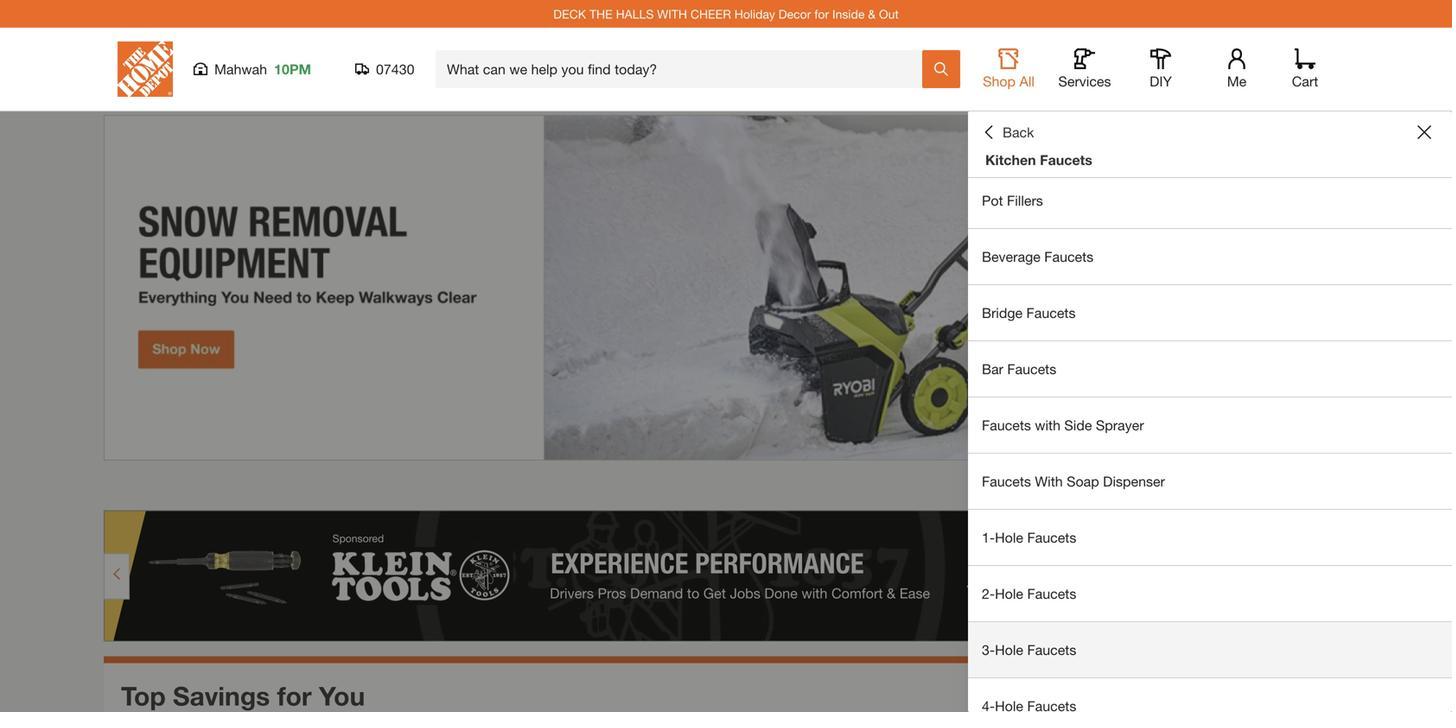 Task type: locate. For each thing, give the bounding box(es) containing it.
faucets inside beverage faucets 'link'
[[1044, 249, 1094, 265]]

faucets inside double handle faucets link
[[1077, 136, 1127, 153]]

services button
[[1057, 48, 1112, 90]]

back button
[[982, 124, 1034, 141]]

0 vertical spatial for
[[814, 7, 829, 21]]

with
[[1035, 417, 1061, 433]]

out
[[879, 7, 899, 21]]

0 vertical spatial hole
[[995, 529, 1023, 546]]

for left you
[[277, 680, 312, 711]]

hole
[[995, 529, 1023, 546], [995, 586, 1023, 602], [995, 642, 1023, 658]]

hole for 1-
[[995, 529, 1023, 546]]

deck
[[553, 7, 586, 21]]

1 hole from the top
[[995, 529, 1023, 546]]

0 horizontal spatial for
[[277, 680, 312, 711]]

hole down "2-hole faucets"
[[995, 642, 1023, 658]]

faucets inside 1-hole faucets link
[[1027, 529, 1076, 546]]

me button
[[1209, 48, 1265, 90]]

kitchen
[[985, 152, 1036, 168]]

the
[[589, 7, 613, 21]]

faucets inside bridge faucets link
[[1026, 305, 1076, 321]]

3 hole from the top
[[995, 642, 1023, 658]]

top savings for you
[[121, 680, 365, 711]]

top
[[121, 680, 166, 711]]

for
[[814, 7, 829, 21], [277, 680, 312, 711]]

bar faucets link
[[968, 341, 1452, 397]]

2-
[[982, 586, 995, 602]]

image for snow removal equipment everything you need to keep walkways clear image
[[104, 115, 1348, 461]]

the home depot logo image
[[118, 41, 173, 97]]

hole up 3-hole faucets
[[995, 586, 1023, 602]]

pot
[[982, 192, 1003, 209]]

soap
[[1067, 473, 1099, 490]]

hole inside the 3-hole faucets link
[[995, 642, 1023, 658]]

hole inside 2-hole faucets link
[[995, 586, 1023, 602]]

dispenser
[[1103, 473, 1165, 490]]

faucets with soap dispenser
[[982, 473, 1165, 490]]

1-hole faucets
[[982, 529, 1076, 546]]

me
[[1227, 73, 1247, 89]]

1 horizontal spatial for
[[814, 7, 829, 21]]

hole for 3-
[[995, 642, 1023, 658]]

feedback link image
[[1429, 292, 1452, 386]]

faucets
[[1077, 136, 1127, 153], [1040, 152, 1092, 168], [1044, 249, 1094, 265], [1026, 305, 1076, 321], [1007, 361, 1056, 377], [982, 417, 1031, 433], [982, 473, 1031, 490], [1027, 529, 1076, 546], [1027, 586, 1076, 602], [1027, 642, 1076, 658]]

bridge faucets link
[[968, 285, 1452, 341]]

2 vertical spatial hole
[[995, 642, 1023, 658]]

halls
[[616, 7, 654, 21]]

1 vertical spatial hole
[[995, 586, 1023, 602]]

faucets inside the 3-hole faucets link
[[1027, 642, 1076, 658]]

diy
[[1150, 73, 1172, 89]]

07430 button
[[355, 61, 415, 78]]

bar faucets
[[982, 361, 1056, 377]]

1 vertical spatial for
[[277, 680, 312, 711]]

What can we help you find today? search field
[[447, 51, 921, 87]]

hole up "2-hole faucets"
[[995, 529, 1023, 546]]

faucets inside faucets with side sprayer link
[[982, 417, 1031, 433]]

shop
[[983, 73, 1016, 89]]

bridge
[[982, 305, 1023, 321]]

10pm
[[274, 61, 311, 77]]

savings
[[173, 680, 270, 711]]

for left inside
[[814, 7, 829, 21]]

cart
[[1292, 73, 1318, 89]]

hole inside 1-hole faucets link
[[995, 529, 1023, 546]]

mahwah
[[214, 61, 267, 77]]

2 hole from the top
[[995, 586, 1023, 602]]

2-hole faucets
[[982, 586, 1076, 602]]



Task type: vqa. For each thing, say whether or not it's contained in the screenshot.
Beverage Faucets link
yes



Task type: describe. For each thing, give the bounding box(es) containing it.
services
[[1058, 73, 1111, 89]]

with
[[1035, 473, 1063, 490]]

handle
[[1030, 136, 1074, 153]]

diy button
[[1133, 48, 1188, 90]]

cheer
[[691, 7, 731, 21]]

beverage faucets link
[[968, 229, 1452, 284]]

deck the halls with cheer holiday decor for inside & out link
[[553, 7, 899, 21]]

fillers
[[1007, 192, 1043, 209]]

side
[[1064, 417, 1092, 433]]

1-hole faucets link
[[968, 510, 1452, 565]]

&
[[868, 7, 876, 21]]

with
[[657, 7, 687, 21]]

mahwah 10pm
[[214, 61, 311, 77]]

beverage
[[982, 249, 1041, 265]]

you
[[319, 680, 365, 711]]

kitchen faucets
[[985, 152, 1092, 168]]

decor
[[779, 7, 811, 21]]

drawer close image
[[1418, 125, 1431, 139]]

3-hole faucets
[[982, 642, 1076, 658]]

deck the halls with cheer holiday decor for inside & out
[[553, 7, 899, 21]]

sprayer
[[1096, 417, 1144, 433]]

3-
[[982, 642, 995, 658]]

07430
[[376, 61, 414, 77]]

2-hole faucets link
[[968, 566, 1452, 621]]

faucets inside 2-hole faucets link
[[1027, 586, 1076, 602]]

all
[[1019, 73, 1035, 89]]

shop all button
[[981, 48, 1036, 90]]

inside
[[832, 7, 865, 21]]

faucets with soap dispenser link
[[968, 454, 1452, 509]]

back
[[1003, 124, 1034, 140]]

faucets inside bar faucets link
[[1007, 361, 1056, 377]]

double
[[982, 136, 1026, 153]]

shop all
[[983, 73, 1035, 89]]

pot fillers
[[982, 192, 1043, 209]]

faucets inside faucets with soap dispenser "link"
[[982, 473, 1031, 490]]

holiday
[[734, 7, 775, 21]]

hole for 2-
[[995, 586, 1023, 602]]

cart link
[[1286, 48, 1324, 90]]

double handle faucets
[[982, 136, 1127, 153]]

3-hole faucets link
[[968, 622, 1452, 678]]

1-
[[982, 529, 995, 546]]

faucets with side sprayer link
[[968, 398, 1452, 453]]

faucets with side sprayer
[[982, 417, 1144, 433]]

beverage faucets
[[982, 249, 1094, 265]]

pot fillers link
[[968, 173, 1452, 228]]

double handle faucets link
[[968, 117, 1452, 172]]

bridge faucets
[[982, 305, 1076, 321]]

bar
[[982, 361, 1003, 377]]



